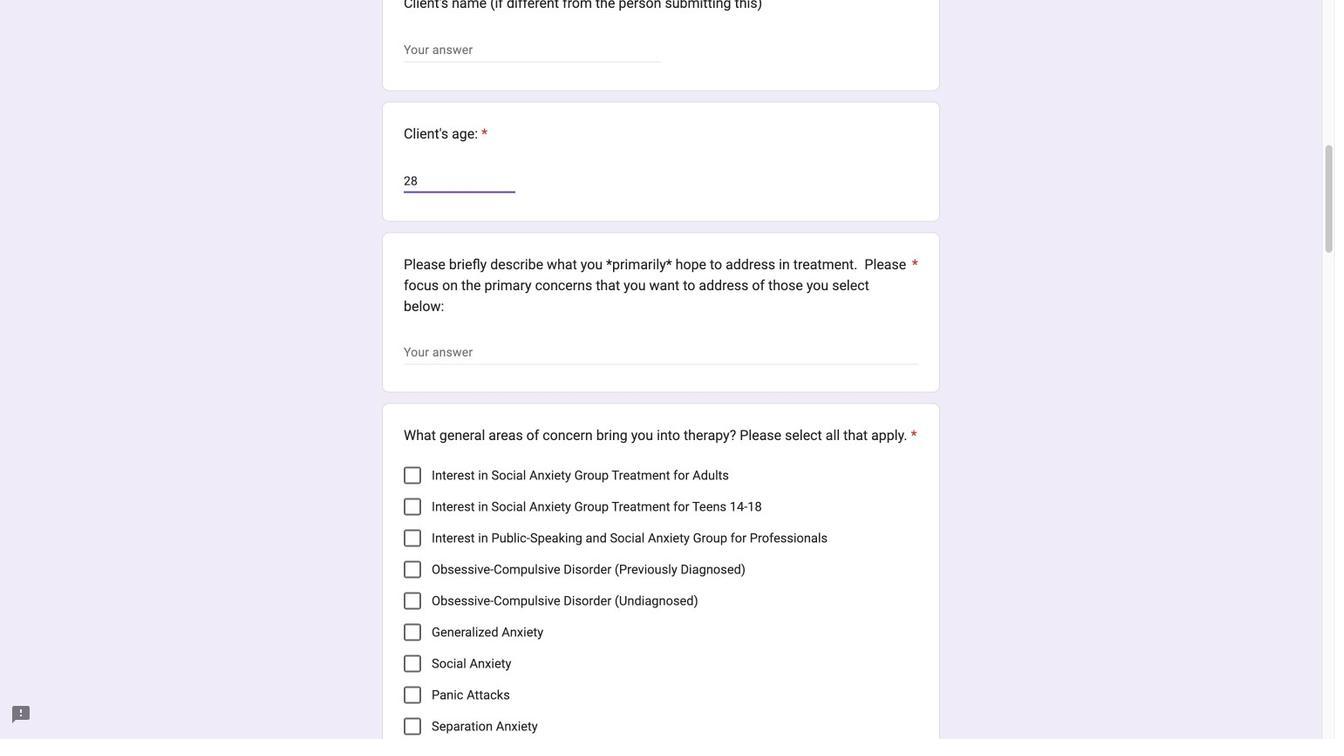 Task type: describe. For each thing, give the bounding box(es) containing it.
interest in social anxiety group treatment for teens 14-18 image
[[406, 500, 419, 514]]

2 heading from the top
[[404, 254, 918, 317]]

3 heading from the top
[[404, 425, 917, 446]]

Interest in Social Anxiety Group Treatment for Teens 14-18 checkbox
[[404, 499, 421, 516]]

separation anxiety image
[[406, 720, 419, 734]]

obsessive-compulsive disorder (undiagnosed) image
[[406, 595, 419, 608]]

2 vertical spatial required question element
[[907, 425, 917, 446]]

interest in social anxiety group treatment for adults image
[[406, 469, 419, 483]]

social anxiety image
[[406, 657, 419, 671]]

Generalized Anxiety checkbox
[[404, 624, 421, 642]]

1 heading from the top
[[404, 124, 488, 145]]



Task type: vqa. For each thing, say whether or not it's contained in the screenshot.
2nd heading from the bottom
yes



Task type: locate. For each thing, give the bounding box(es) containing it.
Social Anxiety checkbox
[[404, 656, 421, 673]]

0 vertical spatial heading
[[404, 124, 488, 145]]

0 vertical spatial required question element
[[478, 124, 488, 145]]

report a problem to google image
[[10, 705, 31, 726]]

2 vertical spatial heading
[[404, 425, 917, 446]]

panic attacks image
[[406, 689, 419, 703]]

generalized anxiety image
[[406, 626, 419, 640]]

Obsessive-Compulsive Disorder (Previously Diagnosed) checkbox
[[404, 561, 421, 579]]

obsessive-compulsive disorder (previously diagnosed) image
[[406, 563, 419, 577]]

1 vertical spatial heading
[[404, 254, 918, 317]]

heading
[[404, 124, 488, 145], [404, 254, 918, 317], [404, 425, 917, 446]]

interest in public-speaking and social anxiety group for professionals image
[[406, 532, 419, 546]]

None text field
[[404, 40, 661, 61]]

1 vertical spatial required question element
[[909, 254, 918, 317]]

Interest in Social Anxiety Group Treatment for Adults checkbox
[[404, 467, 421, 485]]

list
[[404, 460, 918, 740]]

Interest in Public-Speaking and Social Anxiety Group for Professionals checkbox
[[404, 530, 421, 547]]

None text field
[[404, 171, 515, 192]]

required question element
[[478, 124, 488, 145], [909, 254, 918, 317], [907, 425, 917, 446]]

Obsessive-Compulsive Disorder (Undiagnosed) checkbox
[[404, 593, 421, 610]]

Your answer text field
[[404, 343, 918, 364]]

Panic Attacks checkbox
[[404, 687, 421, 704]]

Separation Anxiety checkbox
[[404, 718, 421, 736]]



